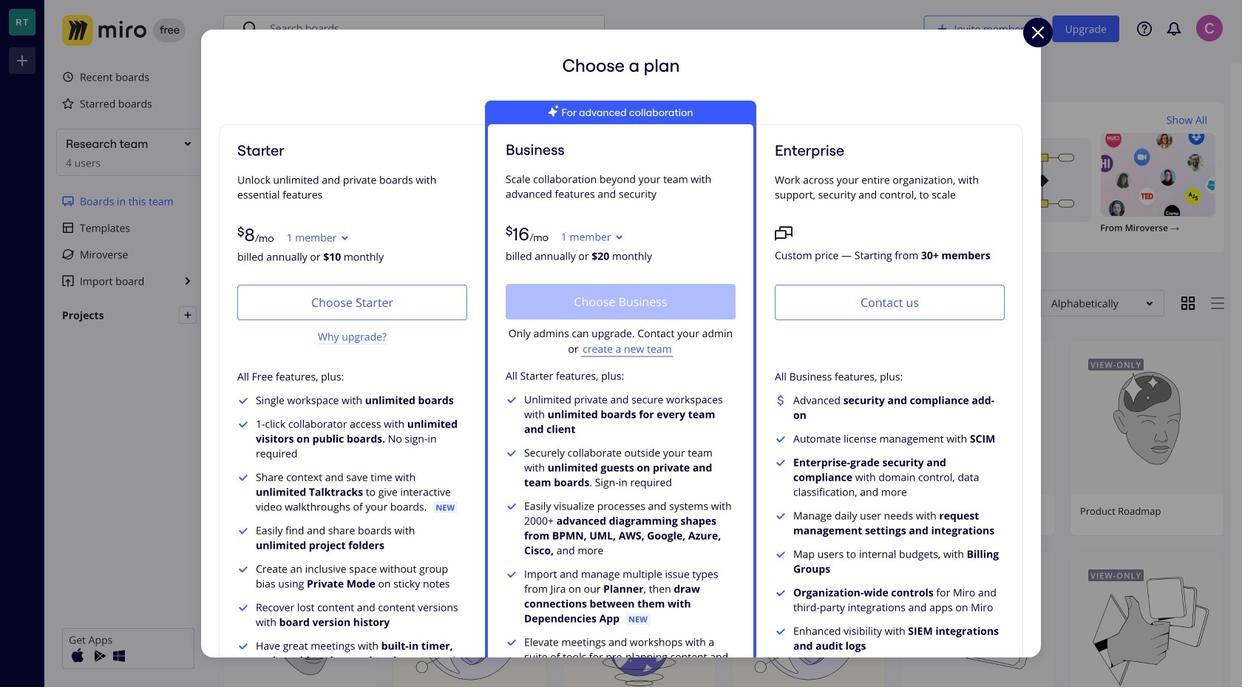 Task type: locate. For each thing, give the bounding box(es) containing it.
close image
[[1030, 24, 1048, 41]]

spagx image
[[62, 71, 74, 83], [549, 105, 559, 117], [281, 171, 299, 189], [62, 222, 74, 234], [62, 249, 74, 260]]

img image
[[62, 15, 146, 46], [69, 647, 87, 665], [90, 647, 107, 665], [110, 647, 128, 665]]

spagx image
[[242, 20, 260, 38], [62, 98, 74, 109], [775, 224, 793, 242], [183, 311, 192, 320]]

group
[[223, 340, 1225, 687]]



Task type: describe. For each thing, give the bounding box(es) containing it.
current team section region
[[53, 188, 206, 294]]

feed image
[[1166, 20, 1184, 38]]

switch to research team team image
[[9, 9, 36, 36]]

Search boards text field
[[270, 16, 594, 42]]

learning center image
[[1138, 21, 1153, 36]]



Task type: vqa. For each thing, say whether or not it's contained in the screenshot.
Close icon
yes



